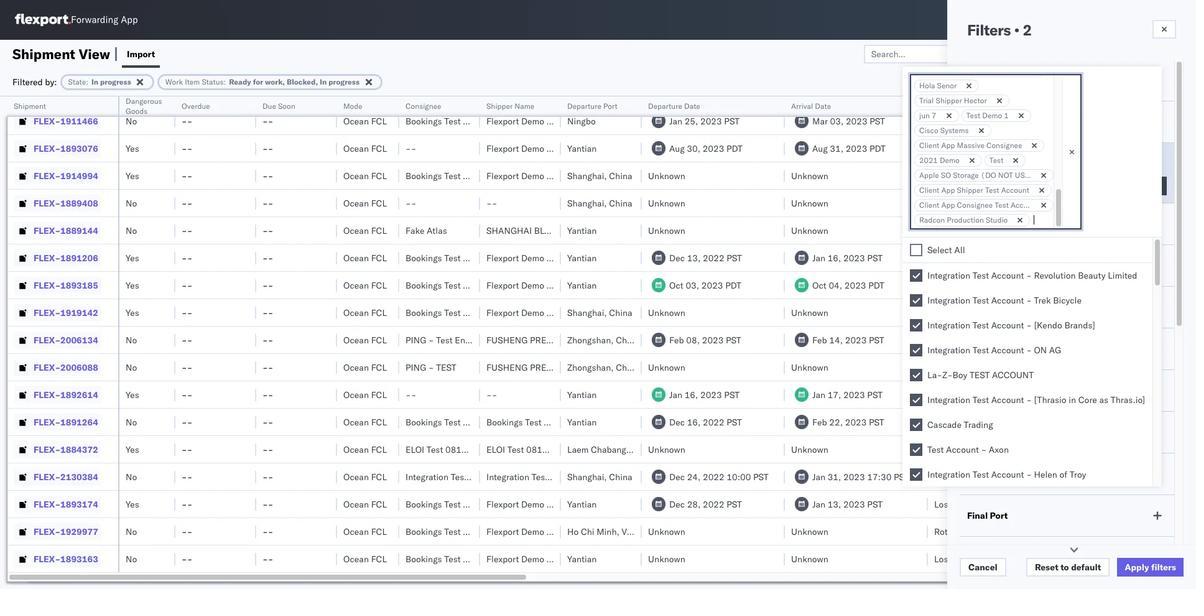Task type: vqa. For each thing, say whether or not it's contained in the screenshot.


Task type: locate. For each thing, give the bounding box(es) containing it.
shipper name inside button
[[487, 101, 535, 111]]

3 flex- from the top
[[34, 143, 60, 154]]

client up radcon at right top
[[920, 200, 940, 210]]

13 ocean fcl from the top
[[344, 417, 387, 428]]

cisco systems
[[920, 126, 969, 135]]

final port
[[935, 101, 968, 111], [968, 510, 1008, 522]]

1 horizontal spatial arrival date
[[968, 469, 1018, 480]]

0 vertical spatial 16,
[[828, 252, 842, 264]]

bicu1234565, dem
[[1115, 115, 1197, 126]]

los for flex-1911466
[[935, 115, 949, 127]]

7 los angeles, ca from the top
[[935, 252, 999, 264]]

app for client app shipper test account
[[942, 185, 956, 195]]

2023 down 40 button
[[1047, 198, 1068, 209]]

test
[[436, 362, 457, 373], [970, 370, 990, 381]]

no right "1889144"
[[126, 225, 137, 236]]

17, up 22,
[[828, 389, 842, 401]]

flex- down 'flex-1893185' button
[[34, 307, 60, 318]]

1 vertical spatial ltd
[[599, 335, 614, 346]]

0 vertical spatial feb 27, 2023 pst
[[1016, 335, 1088, 346]]

long for nov 20, 2023 pst
[[935, 280, 954, 291]]

ping - test entity
[[406, 335, 478, 346]]

feb for flex-1929977
[[1016, 526, 1031, 537]]

0 vertical spatial california
[[986, 280, 1025, 291]]

2 feb 27, 2023 pst from the top
[[1016, 362, 1088, 373]]

1 vertical spatial shipper name
[[968, 218, 1027, 230]]

13,
[[1031, 225, 1045, 236], [688, 252, 701, 264], [828, 499, 842, 510]]

consignee inside button
[[406, 101, 442, 111]]

integration test account - trek bicycle
[[928, 295, 1082, 306]]

fcl for flex-1889144
[[371, 225, 387, 236]]

4 integration from the top
[[928, 345, 971, 356]]

ca down la-z-boy test account
[[988, 389, 999, 401]]

no down the dangerous
[[126, 115, 137, 127]]

flex-1929977
[[34, 526, 98, 537]]

3 resize handle column header from the left
[[241, 96, 256, 589]]

team
[[968, 552, 990, 563]]

jan left 25,
[[670, 115, 683, 127]]

0 horizontal spatial eloi
[[406, 444, 425, 455]]

integration for integration test account - trek bicycle
[[928, 295, 971, 306]]

demu1232567
[[1115, 88, 1179, 99]]

bookings for flex-1891264
[[406, 417, 442, 428]]

co., for test
[[578, 362, 596, 373]]

integration for integration test account - on ag
[[928, 345, 971, 356]]

in
[[91, 77, 98, 86], [320, 77, 327, 86]]

0 horizontal spatial departure date
[[649, 101, 701, 111]]

1 horizontal spatial departure port
[[968, 344, 1031, 355]]

departure port inside departure port button
[[568, 101, 618, 111]]

mode
[[344, 101, 363, 111], [968, 116, 991, 128]]

1 fcl from the top
[[371, 88, 387, 99]]

jan 30, 2023 pst down 'jun 19, 2023 pdt'
[[1016, 499, 1086, 510]]

30, up jan 09, 2023 pst
[[1031, 170, 1045, 181]]

ltd for test
[[599, 335, 614, 346]]

0 vertical spatial 31,
[[830, 143, 844, 154]]

feb for flex-1911466
[[1016, 115, 1031, 127]]

2 zhongshan, china from the top
[[568, 362, 640, 373]]

angeles, for flex-1892614
[[951, 389, 985, 401]]

1 horizontal spatial 17,
[[1031, 252, 1045, 264]]

flex- up "flex-1929977" button
[[34, 499, 60, 510]]

2022 down dec 24, 2022 10:00 pst at the bottom right of page
[[703, 499, 725, 510]]

1 shanghai, from the top
[[568, 170, 607, 181]]

yantian for dec 28, 2022 pst
[[568, 499, 597, 510]]

no right 1893163
[[126, 554, 137, 565]]

10 ocean from the top
[[344, 335, 369, 346]]

17:30
[[868, 471, 892, 483]]

16, for feb
[[688, 417, 701, 428]]

app down so
[[942, 185, 956, 195]]

pdt up feb 14, 2023 pst
[[869, 280, 885, 291]]

10 flex- from the top
[[34, 335, 60, 346]]

resize handle column header for departure port button
[[627, 96, 642, 589]]

18 ocean fcl from the top
[[344, 554, 387, 565]]

2022 right quoted at the right top of page
[[1049, 88, 1071, 99]]

dec
[[670, 88, 685, 99], [813, 88, 828, 99], [670, 252, 685, 264], [1016, 389, 1031, 401], [670, 417, 685, 428], [670, 471, 685, 483], [670, 499, 685, 510]]

ca up the client name
[[988, 143, 999, 154]]

18 ocean from the top
[[344, 554, 369, 565]]

1 vertical spatial precision
[[530, 362, 576, 373]]

account for on
[[992, 345, 1025, 356]]

1 vertical spatial jan 16, 2023 pst
[[670, 389, 740, 401]]

arrival down the test account - axon
[[968, 469, 996, 480]]

3 fcl from the top
[[371, 143, 387, 154]]

31, left 17:30
[[828, 471, 842, 483]]

2 vertical spatial 13,
[[828, 499, 842, 510]]

flex- down "flex-1929977" button
[[34, 554, 60, 565]]

flex- down flex-1893174 button
[[34, 526, 60, 537]]

ocean fcl for flex-1893076
[[344, 143, 387, 154]]

yes right 1891206
[[126, 252, 139, 264]]

0 horizontal spatial aug
[[670, 143, 685, 154]]

arrival
[[792, 101, 814, 111], [968, 427, 996, 438], [968, 469, 996, 480]]

0 vertical spatial shipment
[[12, 45, 75, 63]]

10 fcl from the top
[[371, 335, 387, 346]]

china
[[610, 170, 633, 181], [610, 198, 633, 209], [610, 307, 633, 318], [616, 335, 640, 346], [616, 362, 640, 373], [577, 417, 600, 428], [610, 471, 633, 483]]

17 fcl from the top
[[371, 526, 387, 537]]

1 vertical spatial netherlands
[[981, 526, 1030, 537]]

ca right 'all'
[[988, 252, 999, 264]]

departure date up 25,
[[649, 101, 701, 111]]

16, up 24,
[[688, 417, 701, 428]]

pst down arrival date button
[[870, 115, 886, 127]]

1 zhongshan, from the top
[[568, 335, 614, 346]]

integration test account - revolution beauty limited
[[928, 270, 1138, 281]]

flex- down the 'flex-1911466' button
[[34, 143, 60, 154]]

date down axon
[[998, 469, 1018, 480]]

date
[[685, 101, 701, 111], [816, 101, 832, 111], [1016, 106, 1032, 116], [1013, 385, 1032, 396], [998, 469, 1018, 480]]

3 flexport from the top
[[487, 143, 519, 154]]

1 horizontal spatial in
[[320, 77, 327, 86]]

0 vertical spatial co.,
[[581, 225, 599, 236]]

dec for dec 13, 2022 pst
[[670, 252, 685, 264]]

flex-1893185 button
[[14, 277, 101, 294]]

2022 up "jan 25, 2023 pst"
[[703, 88, 725, 99]]

progress
[[100, 77, 131, 86], [329, 77, 360, 86]]

0 vertical spatial rotterdam, netherlands
[[935, 471, 1030, 483]]

0 horizontal spatial final
[[935, 101, 952, 111]]

6 los angeles, ca from the top
[[935, 225, 999, 236]]

departure date inside 'button'
[[649, 101, 701, 111]]

in right the blocked,
[[320, 77, 327, 86]]

thailand
[[632, 444, 666, 455]]

shanghai,
[[568, 170, 607, 181], [568, 198, 607, 209], [568, 307, 607, 318], [568, 471, 607, 483]]

4 los from the top
[[935, 170, 949, 181]]

0 vertical spatial jan 17, 2023 pst
[[1016, 252, 1086, 264]]

flex- inside 'button'
[[34, 307, 60, 318]]

None text field
[[1033, 215, 1046, 225]]

6 no from the top
[[126, 362, 137, 373]]

7
[[932, 111, 937, 120]]

0 horizontal spatial mode
[[344, 101, 363, 111]]

shanghai, china for jan 09, 2023 pst
[[568, 198, 633, 209]]

2 02, from the top
[[1033, 143, 1046, 154]]

2023 right 14,
[[846, 335, 867, 346]]

0 horizontal spatial jan 17, 2023 pst
[[813, 389, 883, 401]]

demo for 1929977
[[522, 526, 545, 537]]

1 horizontal spatial eloi test 081801
[[487, 444, 559, 455]]

feb 27, 2023 pst for los angeles, ca
[[1016, 335, 1088, 346]]

1 horizontal spatial final
[[968, 510, 988, 522]]

27,
[[1033, 335, 1046, 346], [1033, 362, 1046, 373], [1031, 444, 1045, 455]]

bookings test consignee for flex-1891264
[[406, 417, 505, 428]]

account for [kendo
[[992, 320, 1025, 331]]

0 vertical spatial ltd
[[601, 225, 617, 236]]

arrival date
[[792, 101, 832, 111], [968, 469, 1018, 480]]

rotterdam, down the test account - axon
[[935, 471, 979, 483]]

feb for flex-1919142
[[1016, 307, 1031, 318]]

10 ca from the top
[[988, 389, 999, 401]]

17,
[[1031, 252, 1045, 264], [828, 389, 842, 401]]

03, right "mar"
[[831, 115, 844, 127]]

ca down the client name
[[988, 170, 999, 181]]

final inside button
[[935, 101, 952, 111]]

0 horizontal spatial 081801
[[446, 444, 478, 455]]

9 los from the top
[[935, 335, 949, 346]]

2 vertical spatial 28,
[[1033, 526, 1046, 537]]

1 vertical spatial ping
[[406, 362, 427, 373]]

1 horizontal spatial eloi
[[487, 444, 506, 455]]

9 ca from the top
[[988, 335, 999, 346]]

date down quoted at the right top of page
[[1016, 106, 1032, 116]]

12 ocean fcl from the top
[[344, 389, 387, 401]]

0 vertical spatial shipper name
[[487, 101, 535, 111]]

ca down integration test account - helen of troy
[[988, 499, 999, 510]]

3 los from the top
[[935, 143, 949, 154]]

test demo 1
[[967, 111, 1009, 120]]

flex- for 1891206
[[34, 252, 60, 264]]

3 co. from the top
[[580, 143, 592, 154]]

1 yantian from the top
[[568, 88, 597, 99]]

zhongshan, for ping - test entity
[[568, 335, 614, 346]]

vessel name
[[968, 302, 1021, 313]]

1 vertical spatial 02,
[[1033, 143, 1046, 154]]

los for flex-1815384
[[935, 88, 949, 99]]

081801
[[446, 444, 478, 455], [527, 444, 559, 455]]

3 los angeles, ca from the top
[[935, 143, 999, 154]]

1 horizontal spatial :
[[224, 77, 226, 86]]

27, down on
[[1033, 362, 1046, 373]]

shipper
[[547, 88, 578, 99], [936, 96, 963, 105], [487, 101, 513, 111], [547, 115, 578, 127], [547, 143, 578, 154], [547, 170, 578, 181], [958, 185, 984, 195], [968, 218, 1000, 230], [547, 252, 578, 264], [547, 280, 578, 291], [547, 307, 578, 318], [544, 417, 575, 428], [547, 499, 578, 510], [547, 526, 578, 537], [547, 554, 578, 565]]

bookings for flex-1919142
[[406, 307, 442, 318]]

1 vertical spatial 13,
[[688, 252, 701, 264]]

0 vertical spatial netherlands
[[981, 471, 1030, 483]]

11 ca from the top
[[988, 417, 999, 428]]

resize handle column header for the departure date 'button'
[[771, 96, 785, 589]]

11 los angeles, ca from the top
[[935, 417, 999, 428]]

30, down 25,
[[687, 143, 701, 154]]

5 ocean from the top
[[344, 198, 369, 209]]

28, for feb
[[1033, 526, 1046, 537]]

shipper for flex-1891206
[[547, 252, 578, 264]]

trading
[[964, 419, 994, 431]]

arrival up the test account - axon
[[968, 427, 996, 438]]

progress up the dangerous
[[100, 77, 131, 86]]

pst up oct 04, 2023 pdt
[[868, 252, 883, 264]]

shanghai
[[487, 225, 532, 236]]

1 vertical spatial zhongshan, china
[[568, 362, 640, 373]]

feb 02, 2023 pst up use)
[[1016, 143, 1088, 154]]

1 zhongshan, china from the top
[[568, 335, 640, 346]]

8 los angeles, ca from the top
[[935, 307, 999, 318]]

flex- for 2130384
[[34, 471, 60, 483]]

16 ocean fcl from the top
[[344, 499, 387, 510]]

0 vertical spatial jan 30, 2023 pst
[[1016, 170, 1086, 181]]

client for client app shipper test account
[[920, 185, 940, 195]]

2022 for nov 28, 2022 pst
[[1049, 88, 1071, 99]]

2 long from the top
[[935, 444, 954, 455]]

departure
[[568, 101, 602, 111], [649, 101, 683, 111], [968, 344, 1011, 355], [968, 385, 1011, 396]]

0 horizontal spatial final port
[[935, 101, 968, 111]]

flexport. image
[[15, 14, 71, 26]]

ca up axon
[[988, 417, 999, 428]]

app
[[121, 14, 138, 26], [942, 141, 956, 150], [942, 185, 956, 195], [942, 200, 956, 210]]

by:
[[45, 76, 57, 87]]

1 nov from the top
[[1016, 88, 1031, 99]]

oct 04, 2023 pdt
[[813, 280, 885, 291]]

z-
[[943, 370, 953, 381]]

2 rotterdam, netherlands from the top
[[935, 526, 1030, 537]]

6 flexport from the top
[[487, 280, 519, 291]]

name
[[515, 101, 535, 111], [995, 158, 1019, 169], [1002, 218, 1027, 230], [1014, 260, 1038, 271], [997, 302, 1021, 313]]

bookings test consignee
[[406, 88, 505, 99], [406, 115, 505, 127], [406, 170, 505, 181], [406, 252, 505, 264], [406, 280, 505, 291], [406, 307, 505, 318], [406, 417, 505, 428], [406, 499, 505, 510], [406, 526, 505, 537], [406, 554, 505, 565]]

6 resize handle column header from the left
[[466, 96, 480, 589]]

1 horizontal spatial oct
[[813, 280, 827, 291]]

0 horizontal spatial state
[[68, 77, 86, 86]]

departure inside 'button'
[[649, 101, 683, 111]]

1 vertical spatial 31,
[[828, 471, 842, 483]]

los angeles, ca for 1891264
[[935, 417, 999, 428]]

pst left as
[[1073, 389, 1089, 401]]

soon
[[278, 101, 295, 111]]

2023 right 19,
[[1047, 471, 1069, 483]]

3 yantian from the top
[[568, 225, 597, 236]]

1 horizontal spatial aug
[[813, 143, 828, 154]]

2 resize handle column header from the left
[[161, 96, 176, 589]]

1 vertical spatial mode
[[968, 116, 991, 128]]

rotterdam, netherlands for jun
[[935, 471, 1030, 483]]

27, for phoenix
[[1033, 362, 1046, 373]]

0 horizontal spatial in
[[91, 77, 98, 86]]

dec for dec 09, 2022 pst
[[670, 88, 685, 99]]

los angeles, ca for 1889408
[[935, 198, 999, 209]]

flex- for 1911466
[[34, 115, 60, 127]]

consignee for flex-1893163
[[463, 554, 505, 565]]

jan 27, 2023 pst
[[1016, 444, 1086, 455]]

select all
[[928, 245, 966, 256]]

3 shanghai, from the top
[[568, 307, 607, 318]]

1 rotterdam, from the top
[[935, 471, 979, 483]]

co. for jan 25, 2023 pst
[[580, 115, 592, 127]]

revolution
[[1035, 270, 1076, 281]]

0 vertical spatial arrival
[[792, 101, 814, 111]]

mofu0618318
[[1115, 334, 1179, 345]]

02,
[[1033, 115, 1046, 127], [1033, 143, 1046, 154]]

shipper name
[[487, 101, 535, 111], [968, 218, 1027, 230]]

yes for flex-1892614
[[126, 389, 139, 401]]

consignee for flex-1891264
[[463, 417, 505, 428]]

0 horizontal spatial 03,
[[686, 280, 700, 291]]

0 horizontal spatial jan 16, 2023 pst
[[670, 389, 740, 401]]

rotterdam, netherlands for feb
[[935, 526, 1030, 537]]

2 ocean from the top
[[344, 115, 369, 127]]

8 angeles, from the top
[[951, 307, 985, 318]]

4 ca from the top
[[988, 170, 999, 181]]

0 horizontal spatial shipper name
[[487, 101, 535, 111]]

31, down mar 03, 2023 pst
[[830, 143, 844, 154]]

ocean for 1911466
[[344, 115, 369, 127]]

flexport demo shipper (vietnam)
[[487, 526, 623, 537]]

shipper name button
[[480, 99, 549, 111]]

[thrasio
[[1035, 395, 1067, 406]]

0 vertical spatial zhongshan,
[[568, 335, 614, 346]]

no up goods
[[126, 88, 137, 99]]

5 flexport demo shipper co. from the top
[[487, 252, 592, 264]]

resize handle column header
[[103, 96, 118, 589], [161, 96, 176, 589], [241, 96, 256, 589], [322, 96, 337, 589], [385, 96, 400, 589], [466, 96, 480, 589], [546, 96, 561, 589], [627, 96, 642, 589], [771, 96, 785, 589], [914, 96, 929, 589], [995, 96, 1010, 589], [1094, 96, 1109, 589], [1175, 96, 1190, 589]]

ca for flex-1891206
[[988, 252, 999, 264]]

9 fcl from the top
[[371, 307, 387, 318]]

rotterdam, netherlands down the test account - axon
[[935, 471, 1030, 483]]

pst up "jan 25, 2023 pst"
[[727, 88, 742, 99]]

1 vertical spatial 09,
[[1031, 198, 1045, 209]]

final port up team
[[968, 510, 1008, 522]]

for
[[253, 77, 263, 86]]

flex- down flex-1889144 button
[[34, 252, 60, 264]]

angeles, for flex-2006134
[[951, 335, 985, 346]]

ca up studio
[[988, 198, 999, 209]]

1 vertical spatial 16,
[[685, 389, 699, 401]]

1 vertical spatial beach,
[[956, 444, 984, 455]]

resize handle column header for shipment button
[[103, 96, 118, 589]]

2 ca from the top
[[988, 115, 999, 127]]

flex-1929977 button
[[14, 523, 101, 541]]

list box
[[903, 238, 1153, 589]]

1 vertical spatial 03,
[[686, 280, 700, 291]]

jan 17, 2023 pst up feb 22, 2023 pst
[[813, 389, 883, 401]]

state up "1815384"
[[68, 77, 86, 86]]

dec for dec 28, 2022 pst
[[670, 499, 685, 510]]

5 flex- from the top
[[34, 198, 60, 209]]

0 vertical spatial 02,
[[1033, 115, 1046, 127]]

2022 up oct 03, 2023 pdt
[[703, 252, 725, 264]]

feb 22, 2023 pst
[[813, 417, 885, 428]]

ca down studio
[[988, 225, 999, 236]]

ocean fcl for flex-1911466
[[344, 115, 387, 127]]

yes right 1919142
[[126, 307, 139, 318]]

final port down senor
[[935, 101, 968, 111]]

eloi test 081801
[[406, 444, 478, 455], [487, 444, 559, 455]]

shipper for flex-1929977
[[547, 526, 578, 537]]

jan down use)
[[1016, 198, 1029, 209]]

jan 13, 2023 pst down jan 31, 2023 17:30 pst
[[813, 499, 883, 510]]

None checkbox
[[911, 294, 923, 307], [911, 369, 923, 382], [911, 394, 923, 406], [911, 419, 923, 431], [911, 444, 923, 456], [911, 469, 923, 481], [911, 294, 923, 307], [911, 369, 923, 382], [911, 394, 923, 406], [911, 419, 923, 431], [911, 444, 923, 456], [911, 469, 923, 481]]

yes for flex-1884372
[[126, 444, 139, 455]]

13 fcl from the top
[[371, 417, 387, 428]]

zhongshan,
[[568, 335, 614, 346], [568, 362, 614, 373]]

13 flex- from the top
[[34, 417, 60, 428]]

flex-1889408
[[34, 198, 98, 209]]

ocean for 1893174
[[344, 499, 369, 510]]

5 yantian from the top
[[568, 280, 597, 291]]

so
[[942, 171, 952, 180]]

angeles, for flex-1893174
[[951, 499, 985, 510]]

1 vertical spatial california
[[986, 444, 1025, 455]]

shipper for flex-1893174
[[547, 499, 578, 510]]

2 aug from the left
[[813, 143, 828, 154]]

04, down account at bottom right
[[1034, 389, 1047, 401]]

1 vertical spatial arrival date
[[968, 469, 1018, 480]]

15 flex- from the top
[[34, 471, 60, 483]]

ocean fcl for flex-1891206
[[344, 252, 387, 264]]

flexport demo shipper co.
[[487, 88, 592, 99], [487, 115, 592, 127], [487, 143, 592, 154], [487, 170, 592, 181], [487, 252, 592, 264], [487, 280, 592, 291], [487, 307, 592, 318], [487, 499, 592, 510], [487, 554, 592, 565]]

arrival date inside button
[[792, 101, 832, 111]]

7 los from the top
[[935, 252, 949, 264]]

0 vertical spatial nov
[[1016, 88, 1031, 99]]

Search Shipments (/) text field
[[958, 11, 1079, 29]]

1 horizontal spatial 081801
[[527, 444, 559, 455]]

10 los angeles, ca from the top
[[935, 389, 999, 401]]

ocean fcl for flex-1919142
[[344, 307, 387, 318]]

17, up integration test account - revolution beauty limited
[[1031, 252, 1045, 264]]

1 long from the top
[[935, 280, 954, 291]]

1815384
[[60, 88, 98, 99]]

1 vertical spatial jan 17, 2023 pst
[[813, 389, 883, 401]]

flex-1892614
[[34, 389, 98, 401]]

1 vertical spatial arrival
[[968, 427, 996, 438]]

angeles, for flex-1889408
[[951, 198, 985, 209]]

1 vertical spatial 27,
[[1033, 362, 1046, 373]]

flex- down by:
[[34, 88, 60, 99]]

2 rotterdam, from the top
[[935, 526, 979, 537]]

0 vertical spatial 03,
[[831, 115, 844, 127]]

1 angeles, from the top
[[951, 88, 985, 99]]

flexport demo shipper co. for dec 09, 2022 pst
[[487, 88, 592, 99]]

fcl
[[371, 88, 387, 99], [371, 115, 387, 127], [371, 143, 387, 154], [371, 170, 387, 181], [371, 198, 387, 209], [371, 225, 387, 236], [371, 252, 387, 264], [371, 280, 387, 291], [371, 307, 387, 318], [371, 335, 387, 346], [371, 362, 387, 373], [371, 389, 387, 401], [371, 417, 387, 428], [371, 444, 387, 455], [371, 471, 387, 483], [371, 499, 387, 510], [371, 526, 387, 537], [371, 554, 387, 565]]

14 flex- from the top
[[34, 444, 60, 455]]

7 bookings test consignee from the top
[[406, 417, 505, 428]]

1 fusheng from the top
[[487, 335, 528, 346]]

jan right axon
[[1016, 444, 1029, 455]]

no for flex-1815384
[[126, 88, 137, 99]]

flexport for 1893185
[[487, 280, 519, 291]]

1 vertical spatial final port
[[968, 510, 1008, 522]]

2023 up to
[[1049, 526, 1070, 537]]

10 resize handle column header from the left
[[914, 96, 929, 589]]

2 no from the top
[[126, 115, 137, 127]]

final up team
[[968, 510, 988, 522]]

shipment for shipment view
[[12, 45, 75, 63]]

no for flex-2006088
[[126, 362, 137, 373]]

bookings for flex-1914994
[[406, 170, 442, 181]]

as
[[1100, 395, 1109, 406]]

7 resize handle column header from the left
[[546, 96, 561, 589]]

ocean fcl for flex-1891264
[[344, 417, 387, 428]]

flex- down the flex-1893076 button
[[34, 170, 60, 181]]

0 vertical spatial 13,
[[1031, 225, 1045, 236]]

departure up ningbo on the left top
[[568, 101, 602, 111]]

11 los from the top
[[935, 417, 949, 428]]

flex- down flex-1891264 button
[[34, 444, 60, 455]]

0 vertical spatial 04,
[[829, 280, 843, 291]]

9 resize handle column header from the left
[[771, 96, 785, 589]]

1 integration from the top
[[928, 270, 971, 281]]

0 horizontal spatial eloi test 081801
[[406, 444, 478, 455]]

flexport
[[487, 88, 519, 99], [487, 115, 519, 127], [487, 143, 519, 154], [487, 170, 519, 181], [487, 252, 519, 264], [487, 280, 519, 291], [487, 307, 519, 318], [487, 499, 519, 510], [487, 526, 519, 537], [487, 554, 519, 565]]

consignee for flex-1914994
[[463, 170, 505, 181]]

31, for jan
[[828, 471, 842, 483]]

oct 03, 2023 pdt
[[670, 280, 742, 291]]

account for [thrasio
[[992, 395, 1025, 406]]

0 vertical spatial 09,
[[688, 88, 701, 99]]

8 bookings test consignee from the top
[[406, 499, 505, 510]]

not
[[989, 66, 1001, 75]]

16 flex- from the top
[[34, 499, 60, 510]]

flex- down flex-1919142 'button'
[[34, 335, 60, 346]]

18 flex- from the top
[[34, 554, 60, 565]]

40
[[981, 180, 992, 192]]

1 horizontal spatial 09,
[[1031, 198, 1045, 209]]

rotterdam, netherlands
[[935, 471, 1030, 483], [935, 526, 1030, 537]]

precision
[[530, 335, 576, 346], [530, 362, 576, 373]]

bookings
[[406, 88, 442, 99], [406, 115, 442, 127], [406, 170, 442, 181], [406, 252, 442, 264], [406, 280, 442, 291], [406, 307, 442, 318], [406, 417, 442, 428], [487, 417, 523, 428], [406, 499, 442, 510], [406, 526, 442, 537], [406, 554, 442, 565]]

22,
[[830, 417, 843, 428]]

1 california from the top
[[986, 280, 1025, 291]]

2 feb 02, 2023 pst from the top
[[1016, 143, 1088, 154]]

to
[[1061, 562, 1070, 573]]

flex- inside button
[[34, 225, 60, 236]]

angeles, for flex-1893076
[[951, 143, 985, 154]]

12 flex- from the top
[[34, 389, 60, 401]]

flexport for 1891206
[[487, 252, 519, 264]]

yes right 1884372
[[126, 444, 139, 455]]

0 horizontal spatial :
[[86, 77, 88, 86]]

16,
[[828, 252, 842, 264], [685, 389, 699, 401], [688, 417, 701, 428]]

17 ocean from the top
[[344, 526, 369, 537]]

None checkbox
[[911, 244, 923, 256], [911, 269, 923, 282], [911, 319, 923, 332], [911, 344, 923, 357], [911, 244, 923, 256], [911, 269, 923, 282], [911, 319, 923, 332], [911, 344, 923, 357]]

6 ocean from the top
[[344, 225, 369, 236]]

pdt down mar 03, 2023 pst
[[870, 143, 886, 154]]

2 co. from the top
[[580, 115, 592, 127]]

9 ocean from the top
[[344, 307, 369, 318]]

mode inside button
[[344, 101, 363, 111]]

beach, down trading
[[956, 444, 984, 455]]

1 vertical spatial 17,
[[828, 389, 842, 401]]

yantian for dec 16, 2022 pst
[[568, 417, 597, 428]]

nov for nov 28, 2022 pst
[[1016, 88, 1031, 99]]

1 vertical spatial zhongshan,
[[568, 362, 614, 373]]

ocean fcl for flex-1893174
[[344, 499, 387, 510]]

5 los angeles, ca from the top
[[935, 198, 999, 209]]

ca down integration test account - [kendo brands]
[[988, 335, 999, 346]]

4 shanghai, china from the top
[[568, 471, 633, 483]]

4 yantian from the top
[[568, 252, 597, 264]]

filtered
[[12, 76, 43, 87]]

app for client app consignee test account
[[942, 200, 956, 210]]

5 fcl from the top
[[371, 198, 387, 209]]

yes right 1893185
[[126, 280, 139, 291]]

0 horizontal spatial progress
[[100, 77, 131, 86]]

4 flexport from the top
[[487, 170, 519, 181]]

: up "1815384"
[[86, 77, 88, 86]]

1 vertical spatial feb 27, 2023 pst
[[1016, 362, 1088, 373]]

flex- for 1893185
[[34, 280, 60, 291]]

17 flex- from the top
[[34, 526, 60, 537]]

2 vertical spatial co.,
[[578, 362, 596, 373]]

0 vertical spatial jan 16, 2023 pst
[[813, 252, 883, 264]]

departure port button
[[561, 99, 630, 111]]

5 ca from the top
[[988, 198, 999, 209]]

shipment for shipment
[[14, 101, 46, 111]]

1 vertical spatial fusheng
[[487, 362, 528, 373]]

0 vertical spatial mode
[[344, 101, 363, 111]]

0 horizontal spatial oct
[[670, 280, 684, 291]]

1 ocean fcl from the top
[[344, 88, 387, 99]]

bookings test consignee for flex-1893185
[[406, 280, 505, 291]]

3 flexport demo shipper co. from the top
[[487, 143, 592, 154]]

aug down "mar"
[[813, 143, 828, 154]]

1 ping from the top
[[406, 335, 427, 346]]

9 los angeles, ca from the top
[[935, 335, 999, 346]]

1 vertical spatial jan 30, 2023 pst
[[1016, 499, 1086, 510]]

shipment inside button
[[14, 101, 46, 111]]

1 vertical spatial nov
[[1016, 280, 1031, 291]]

1 vertical spatial 28,
[[688, 499, 701, 510]]

california
[[986, 280, 1025, 291], [986, 444, 1025, 455]]

jan 16, 2023 pst up dec 16, 2022 pst
[[670, 389, 740, 401]]

co., for test
[[578, 335, 596, 346]]

no right '1891264'
[[126, 417, 137, 428]]

2023 up 40 button
[[1049, 143, 1070, 154]]

1 vertical spatial long beach, california
[[935, 444, 1025, 455]]

04, up 14,
[[829, 280, 843, 291]]

los angeles, ca for 1919142
[[935, 307, 999, 318]]

0 vertical spatial zhongshan, china
[[568, 335, 640, 346]]

15 ocean fcl from the top
[[344, 471, 387, 483]]

oct up feb 14, 2023 pst
[[813, 280, 827, 291]]

1919142
[[60, 307, 98, 318]]

feb 27, 2023 pst down "[kendo"
[[1016, 335, 1088, 346]]

shipper for flex-1919142
[[547, 307, 578, 318]]

flex-1893076 button
[[14, 140, 101, 157]]

final port inside button
[[935, 101, 968, 111]]

progress up mode button
[[329, 77, 360, 86]]

long for jan 27, 2023 pst
[[935, 444, 954, 455]]

arrival up "mar"
[[792, 101, 814, 111]]

14 ocean from the top
[[344, 444, 369, 455]]

departure port up ningbo on the left top
[[568, 101, 618, 111]]

apply filters
[[1125, 562, 1177, 573]]

1 horizontal spatial state
[[968, 75, 990, 86]]

los
[[935, 88, 949, 99], [935, 115, 949, 127], [935, 143, 949, 154], [935, 170, 949, 181], [935, 198, 949, 209], [935, 225, 949, 236], [935, 252, 949, 264], [935, 307, 949, 318], [935, 335, 949, 346], [935, 389, 949, 401], [935, 417, 949, 428], [935, 499, 949, 510], [935, 554, 949, 565]]

04, for dec
[[1034, 389, 1047, 401]]

27, for los angeles, ca
[[1033, 335, 1046, 346]]

ocean for 1889144
[[344, 225, 369, 236]]

dec 24, 2022 10:00 pst
[[670, 471, 769, 483]]

1 vertical spatial co.,
[[578, 335, 596, 346]]

angeles,
[[951, 88, 985, 99], [951, 115, 985, 127], [951, 143, 985, 154], [951, 170, 985, 181], [951, 198, 985, 209], [951, 225, 985, 236], [951, 252, 985, 264], [951, 307, 985, 318], [951, 335, 985, 346], [951, 389, 985, 401], [951, 417, 985, 428], [951, 499, 985, 510], [951, 554, 985, 565]]

3 angeles, from the top
[[951, 143, 985, 154]]

0 horizontal spatial departure port
[[568, 101, 618, 111]]

1 feb 02, 2023 pst from the top
[[1016, 115, 1088, 127]]

1 vertical spatial departure date
[[968, 385, 1032, 396]]

7 flexport from the top
[[487, 307, 519, 318]]

jan 30, 2023 pst
[[1016, 170, 1086, 181], [1016, 499, 1086, 510]]

quoted
[[1016, 96, 1041, 106]]



Task type: describe. For each thing, give the bounding box(es) containing it.
ocean fcl for flex-2130384
[[344, 471, 387, 483]]

angeles, for flex-1891264
[[951, 417, 985, 428]]

[kendo
[[1035, 320, 1063, 331]]

angeles, for flex-1891206
[[951, 252, 985, 264]]

jan down jan 09, 2023 pst
[[1016, 225, 1029, 236]]

1 eloi test 081801 from the left
[[406, 444, 478, 455]]

zhongshan, china for ping - test
[[568, 362, 640, 373]]

flex- for 1893174
[[34, 499, 60, 510]]

ca for flex-1893076
[[988, 143, 999, 154]]

ocean fcl for flex-1914994
[[344, 170, 387, 181]]

filters
[[1152, 562, 1177, 573]]

4 co. from the top
[[580, 170, 592, 181]]

1 horizontal spatial shipper name
[[968, 218, 1027, 230]]

massive
[[958, 141, 985, 150]]

ag
[[1050, 345, 1062, 356]]

pst right delivery
[[1073, 88, 1088, 99]]

ocean fcl for flex-1929977
[[344, 526, 387, 537]]

1 081801 from the left
[[446, 444, 478, 455]]

la-z-boy test account
[[928, 370, 1034, 381]]

atlas
[[427, 225, 447, 236]]

flex-1891206
[[34, 252, 98, 264]]

no for flex-1929977
[[126, 526, 137, 537]]

pst right 08,
[[726, 335, 742, 346]]

2023 up of
[[1047, 444, 1068, 455]]

jan 25, 2023 pst
[[670, 115, 740, 127]]

limited
[[1109, 270, 1138, 281]]

shipper inside button
[[487, 101, 513, 111]]

departure down la-z-boy test account
[[968, 385, 1011, 396]]

jan right the not
[[1016, 170, 1029, 181]]

los for flex-1891264
[[935, 417, 949, 428]]

shipper for flex-1815384
[[547, 88, 578, 99]]

2023 down arrival date button
[[846, 115, 868, 127]]

reset to default button
[[1027, 558, 1110, 577]]

2
[[1023, 21, 1032, 39]]

bookings test consignee for flex-1893174
[[406, 499, 505, 510]]

2 progress from the left
[[329, 77, 360, 86]]

2023 up bicycle in the right bottom of the page
[[1049, 280, 1071, 291]]

pst up bicycle in the right bottom of the page
[[1073, 280, 1088, 291]]

flex-1893076
[[34, 143, 98, 154]]

1 vertical spatial final
[[968, 510, 988, 522]]

1 progress from the left
[[100, 77, 131, 86]]

fusheng precision co., ltd for ping - test
[[487, 362, 614, 373]]

fcl for flex-1919142
[[371, 307, 387, 318]]

client for client app consignee test account
[[920, 200, 940, 210]]

1 horizontal spatial jan 17, 2023 pst
[[1016, 252, 1086, 264]]

use)
[[1003, 66, 1021, 75]]

core
[[1079, 395, 1098, 406]]

bookings test consignee for flex-1911466
[[406, 115, 505, 127]]

fusheng for ping - test
[[487, 362, 528, 373]]

jan up integration test account - revolution beauty limited
[[1016, 252, 1029, 264]]

of
[[1060, 469, 1068, 480]]

radcon production studio
[[920, 215, 1008, 225]]

09, for 2022
[[688, 88, 701, 99]]

31, for aug
[[830, 143, 844, 154]]

0 vertical spatial jan 13, 2023 pst
[[1016, 225, 1086, 236]]

1 horizontal spatial 13,
[[828, 499, 842, 510]]

2023 down mar 03, 2023 pst
[[846, 143, 868, 154]]

fcl for flex-1893174
[[371, 499, 387, 510]]

consignee for flex-1911466
[[463, 115, 505, 127]]

2023 down "[kendo"
[[1049, 335, 1070, 346]]

co. for dec 09, 2022 pst
[[580, 88, 592, 99]]

yes for flex-1893174
[[126, 499, 139, 510]]

7 co. from the top
[[580, 307, 592, 318]]

ca for flex-1919142
[[988, 307, 999, 318]]

flex-1919142 button
[[14, 304, 101, 321]]

pst down nov 28, 2022 pst
[[1072, 115, 1088, 127]]

departure inside button
[[568, 101, 602, 111]]

precision for ping - test
[[530, 362, 576, 373]]

bookings for flex-1893185
[[406, 280, 442, 291]]

consignee for flex-1891206
[[463, 252, 505, 264]]

9 co. from the top
[[580, 554, 592, 565]]

dec 28, 2022 pst
[[670, 499, 742, 510]]

ping - test
[[406, 362, 457, 373]]

40 button
[[968, 177, 1168, 195]]

02, for aug 31, 2023 pdt
[[1033, 143, 1046, 154]]

ocean for 1893163
[[344, 554, 369, 565]]

rotterdam, for feb 28, 2023 pst
[[935, 526, 979, 537]]

date down account at bottom right
[[1013, 385, 1032, 396]]

2 vertical spatial arrival
[[968, 469, 996, 480]]

radcon
[[920, 215, 946, 225]]

laem
[[568, 444, 589, 455]]

2023 down jan 31, 2023 17:30 pst
[[844, 499, 866, 510]]

shipper for flex-1893163
[[547, 554, 578, 565]]

bookings test shipper china
[[487, 417, 600, 428]]

california for nov
[[986, 280, 1025, 291]]

account
[[993, 370, 1034, 381]]

ocean for 2006134
[[344, 335, 369, 346]]

list box containing select all
[[903, 238, 1153, 589]]

arrival inside button
[[792, 101, 814, 111]]

2023 down delivery
[[1049, 115, 1070, 127]]

import button
[[122, 40, 160, 68]]

pst down 40 button
[[1071, 198, 1086, 209]]

1 eloi from the left
[[406, 444, 425, 455]]

20,
[[1033, 280, 1047, 291]]

no for flex-2006134
[[126, 335, 137, 346]]

all
[[955, 245, 966, 256]]

chabang,
[[591, 444, 629, 455]]

date inside button
[[816, 101, 832, 111]]

jan 30, 2023 pst for shanghai, china
[[1016, 170, 1086, 181]]

(vietnam)
[[580, 526, 623, 537]]

2 horizontal spatial 13,
[[1031, 225, 1045, 236]]

co. for dec 28, 2022 pst
[[580, 499, 592, 510]]

dangerous
[[126, 96, 162, 106]]

pst up dec 16, 2022 pst
[[725, 389, 740, 401]]

2023 down bicycle in the right bottom of the page
[[1049, 307, 1070, 318]]

flex-1884372 button
[[14, 441, 101, 458]]

departure date button
[[642, 99, 773, 111]]

feb 02, 2023 pst for pst
[[1016, 115, 1088, 127]]

china for flex-2006088
[[616, 362, 640, 373]]

pst up mar 03, 2023 pst
[[870, 88, 886, 99]]

13 resize handle column header from the left
[[1175, 96, 1190, 589]]

client app massive consignee
[[920, 141, 1023, 150]]

feb 28, 2023 pst
[[1016, 526, 1088, 537]]

california for jan
[[986, 444, 1025, 455]]

2023 up dec 16, 2022 pst
[[701, 389, 722, 401]]

pst right 14,
[[870, 335, 885, 346]]

2023 down ag
[[1049, 362, 1070, 373]]

jun
[[1016, 471, 1029, 483]]

nov 28, 2022 pst
[[1016, 88, 1088, 99]]

dec for dec 04, 2023 pst
[[1016, 389, 1031, 401]]

bookings test consignee for flex-1919142
[[406, 307, 505, 318]]

bookings test consignee for flex-1891206
[[406, 252, 505, 264]]

flex- for 1891264
[[34, 417, 60, 428]]

ocean for 1815384
[[344, 88, 369, 99]]

2023 up feb 28, 2023 pst
[[1047, 499, 1068, 510]]

1 horizontal spatial test
[[970, 370, 990, 381]]

netherlands for feb 28, 2023 pst
[[981, 526, 1030, 537]]

shanghai, for jun 19, 2023 pdt
[[568, 471, 607, 483]]

use)
[[1016, 171, 1035, 180]]

due soon
[[263, 101, 295, 111]]

app for client app massive consignee
[[942, 141, 956, 150]]

shipper for flex-1891264
[[544, 417, 575, 428]]

demo for 1919142
[[522, 307, 545, 318]]

integration for integration test account - helen of troy
[[928, 469, 971, 480]]

jan up oct 04, 2023 pdt
[[813, 252, 826, 264]]

jan up feb 22, 2023 pst
[[813, 389, 826, 401]]

2023 up jan 09, 2023 pst
[[1047, 170, 1068, 181]]

los angeles, ca for 2006134
[[935, 335, 999, 346]]

flex-2130384 button
[[14, 468, 101, 486]]

2023 down jan 09, 2023 pst
[[1047, 225, 1068, 236]]

jan left 17:30
[[813, 471, 826, 483]]

pst up jan 09, 2023 pst
[[1071, 170, 1086, 181]]

bookings for flex-1893174
[[406, 499, 442, 510]]

30, down 19,
[[1031, 499, 1045, 510]]

vietnam
[[622, 526, 654, 537]]

4 resize handle column header from the left
[[322, 96, 337, 589]]

pst right 10:00
[[754, 471, 769, 483]]

name inside button
[[515, 101, 535, 111]]

status
[[202, 77, 224, 86]]

pst up default
[[1072, 526, 1088, 537]]

jan down jun
[[1016, 499, 1029, 510]]

Search... text field
[[864, 45, 1000, 63]]

7 flexport demo shipper co. from the top
[[487, 307, 592, 318]]

2023 down the departure date 'button'
[[701, 115, 722, 127]]

1 horizontal spatial mode
[[968, 116, 991, 128]]

9 yantian from the top
[[568, 554, 597, 565]]

consignee name
[[968, 260, 1038, 271]]

pst up oct 03, 2023 pdt
[[727, 252, 742, 264]]

feb for flex-2006088
[[1016, 362, 1031, 373]]

jan down jan 31, 2023 17:30 pst
[[813, 499, 826, 510]]

2023 down dec 13, 2022 pst in the right of the page
[[702, 280, 724, 291]]

flex-1893185
[[34, 280, 98, 291]]

bookings for flex-1893163
[[406, 554, 442, 565]]

helen
[[1035, 469, 1058, 480]]

bicu1234565,
[[1115, 115, 1176, 126]]

work
[[165, 77, 183, 86]]

jun
[[920, 111, 930, 120]]

2023 up feb 22, 2023 pst
[[844, 389, 866, 401]]

2023 right 22,
[[846, 417, 867, 428]]

systems
[[941, 126, 969, 135]]

arrival date button
[[785, 99, 916, 111]]

on
[[1035, 345, 1048, 356]]

08,
[[687, 335, 700, 346]]

los angeles, ca for 1889144
[[935, 225, 999, 236]]

fcl for flex-1892614
[[371, 389, 387, 401]]

2022 for dec 16, 2022 pst
[[703, 417, 725, 428]]

pdt for jun 19, 2023 pdt
[[1071, 471, 1087, 483]]

pst up brands]
[[1072, 307, 1088, 318]]

beauty
[[1079, 270, 1106, 281]]

1893174
[[60, 499, 98, 510]]

(do
[[981, 171, 997, 180]]

pst right 22,
[[870, 417, 885, 428]]

2023 up revolution
[[1047, 252, 1068, 264]]

shanghai bluetech co., ltd
[[487, 225, 617, 236]]

pst down 10:00
[[727, 499, 742, 510]]

ocean for 1929977
[[344, 526, 369, 537]]

beach, for jan 27, 2023 pst
[[956, 444, 984, 455]]

pst down the departure date 'button'
[[725, 115, 740, 127]]

2 eloi test 081801 from the left
[[487, 444, 559, 455]]

dec 16, 2022 pst
[[670, 417, 742, 428]]

pst up feb 22, 2023 pst
[[868, 389, 883, 401]]

flex-2006134 button
[[14, 331, 101, 349]]

2023 down "jan 25, 2023 pst"
[[703, 143, 725, 154]]

feb 27, 2023 pst for phoenix
[[1016, 362, 1088, 373]]

integration test account - helen of troy
[[928, 469, 1087, 480]]

apply filters button
[[1118, 558, 1184, 577]]

storage
[[954, 171, 979, 180]]

pst down jan 09, 2023 pst
[[1071, 225, 1086, 236]]

item
[[185, 77, 200, 86]]

pst down 17:30
[[868, 499, 883, 510]]

angeles, for flex-1893163
[[951, 554, 985, 565]]

flex- for 1914994
[[34, 170, 60, 181]]

account for revolution
[[992, 270, 1025, 281]]

pst down troy
[[1071, 499, 1086, 510]]

0 vertical spatial 17,
[[1031, 252, 1045, 264]]

24,
[[688, 471, 701, 483]]

pst up 40 button
[[1072, 143, 1088, 154]]

flex- for 1893076
[[34, 143, 60, 154]]

client app consignee test account
[[920, 200, 1040, 210]]

arrival port
[[968, 427, 1016, 438]]

aug 30, 2023 pdt
[[670, 143, 743, 154]]

dem
[[1179, 115, 1197, 126]]

27, for long beach, california
[[1031, 444, 1045, 455]]

ltd for test
[[599, 362, 614, 373]]

2023 up oct 04, 2023 pdt
[[844, 252, 866, 264]]

pst right 17:30
[[894, 471, 910, 483]]

apple so storage (do not use)
[[920, 171, 1035, 180]]

2006134
[[60, 335, 98, 346]]

yantian for dec 13, 2022 pst
[[568, 252, 597, 264]]

pst up 10:00
[[727, 417, 742, 428]]

ca for flex-1911466
[[988, 115, 999, 127]]

0 horizontal spatial 13,
[[688, 252, 701, 264]]

no for flex-1893163
[[126, 554, 137, 565]]

hector
[[965, 96, 988, 105]]

2023 right 08,
[[702, 335, 724, 346]]

06,
[[1033, 307, 1046, 318]]

1884372
[[60, 444, 98, 455]]

state for state : in progress
[[68, 77, 86, 86]]

03, for mar
[[831, 115, 844, 127]]

feb 06, 2023 pst
[[1016, 307, 1088, 318]]

2023 left core
[[1049, 389, 1071, 401]]

la-
[[928, 370, 943, 381]]

2023 left 17:30
[[844, 471, 866, 483]]

dangerous goods
[[126, 96, 162, 116]]

1 : from the left
[[86, 77, 88, 86]]

apply
[[1125, 562, 1150, 573]]

2 eloi from the left
[[487, 444, 506, 455]]

0 horizontal spatial 17,
[[828, 389, 842, 401]]

flex-1911466 button
[[14, 112, 101, 130]]

forwarding
[[71, 14, 118, 26]]

quoted delivery date
[[1016, 96, 1070, 116]]

flex-2006088
[[34, 362, 98, 373]]

2 : from the left
[[224, 77, 226, 86]]

flexport for 1929977
[[487, 526, 519, 537]]

pst up troy
[[1071, 444, 1086, 455]]

2022 for dec 13, 2022 pst
[[703, 252, 725, 264]]

apple
[[920, 171, 940, 180]]

2023 up feb 14, 2023 pst
[[845, 280, 867, 291]]

ca for flex-1815384
[[988, 88, 999, 99]]

flex-1893174 button
[[14, 496, 101, 513]]

1 in from the left
[[91, 77, 98, 86]]

2 081801 from the left
[[527, 444, 559, 455]]

resize handle column header for shipper name button
[[546, 96, 561, 589]]

departure up la-z-boy test account
[[968, 344, 1011, 355]]

consignee for flex-1893185
[[463, 280, 505, 291]]

fcl for flex-1891264
[[371, 417, 387, 428]]

fake
[[406, 225, 425, 236]]

fusheng precision co., ltd for ping - test entity
[[487, 335, 614, 346]]

2 in from the left
[[320, 77, 327, 86]]

pst down brands]
[[1072, 335, 1088, 346]]

1 horizontal spatial final port
[[968, 510, 1008, 522]]

30, up mar 03, 2023 pst
[[831, 88, 844, 99]]

pst up in
[[1072, 362, 1088, 373]]

jan up dec 16, 2022 pst
[[670, 389, 683, 401]]

filtered by:
[[12, 76, 57, 87]]

4 flexport demo shipper co. from the top
[[487, 170, 592, 181]]

yantian for oct 03, 2023 pdt
[[568, 280, 597, 291]]

integration test account - on ag
[[928, 345, 1062, 356]]

9 flexport demo shipper co. from the top
[[487, 554, 592, 565]]

demo for 1893185
[[522, 280, 545, 291]]

cancel
[[969, 562, 998, 573]]

import
[[127, 48, 155, 59]]

1 horizontal spatial jan 16, 2023 pst
[[813, 252, 883, 264]]

pst up beauty
[[1071, 252, 1086, 264]]

ocean fcl for flex-1815384
[[344, 88, 387, 99]]

thras.io]
[[1111, 395, 1146, 406]]

flex-2130384
[[34, 471, 98, 483]]

date inside quoted delivery date
[[1016, 106, 1032, 116]]

ocean fcl for flex-2006088
[[344, 362, 387, 373]]

angeles, for flex-1911466
[[951, 115, 985, 127]]

1 vertical spatial jan 13, 2023 pst
[[813, 499, 883, 510]]

senor
[[938, 81, 957, 90]]

china for flex-1889408
[[610, 198, 633, 209]]

0 horizontal spatial test
[[436, 362, 457, 373]]

vessel
[[968, 302, 995, 313]]

flex-1815384 button
[[14, 85, 101, 102]]

1 vertical spatial departure port
[[968, 344, 1031, 355]]

pdt for oct 04, 2023 pdt
[[869, 280, 885, 291]]

date up 25,
[[685, 101, 701, 111]]

ocean fcl for flex-1889408
[[344, 198, 387, 209]]



